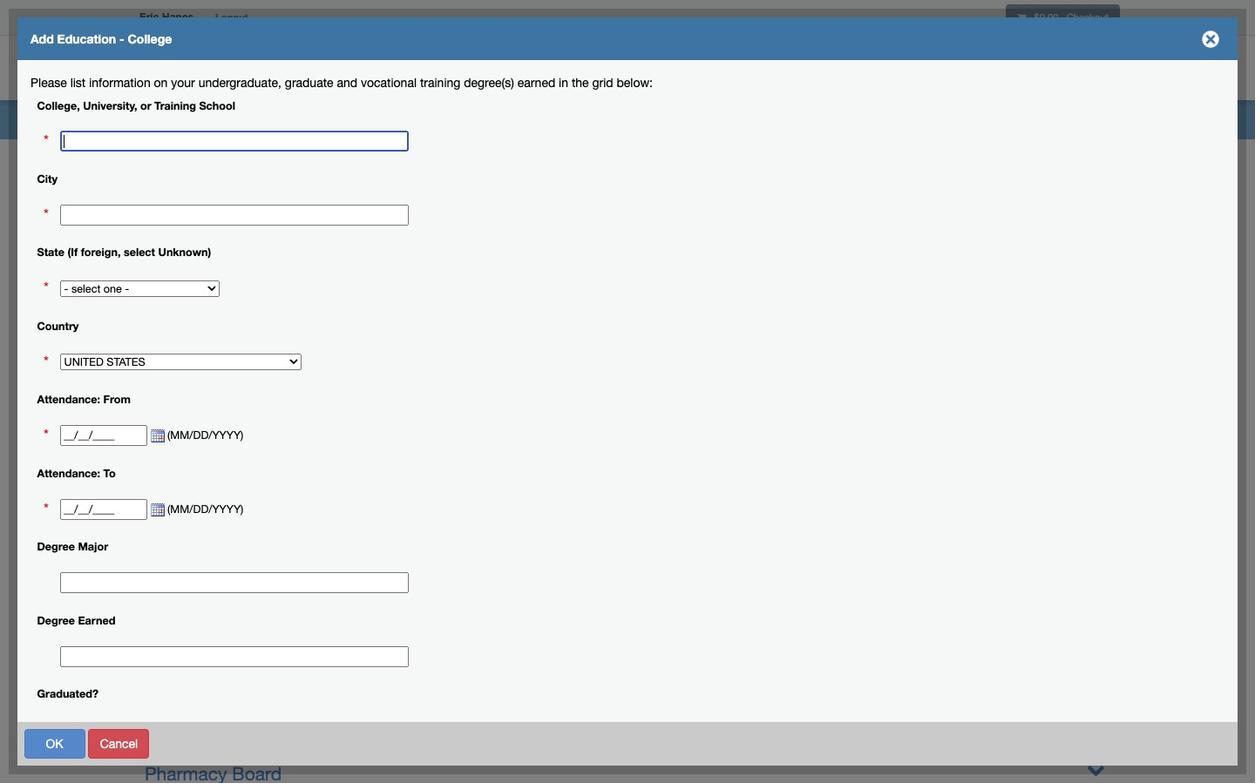 Task type: vqa. For each thing, say whether or not it's contained in the screenshot.
"Date" related to Date of Birth
no



Task type: locate. For each thing, give the bounding box(es) containing it.
attendance: up the 'of'
[[37, 394, 100, 407]]

1 vertical spatial university,
[[338, 347, 392, 360]]

1 vertical spatial school
[[339, 198, 375, 211]]

information up 'with'
[[272, 76, 334, 90]]

1 practice from the top
[[266, 639, 311, 653]]

education information up earned
[[44, 586, 164, 600]]

2 practice from the top
[[266, 666, 311, 680]]

1 horizontal spatial &
[[401, 370, 412, 391]]

primary school type (high school, or ged)
[[295, 198, 519, 211]]

chevron down image
[[1087, 761, 1106, 780]]

school left type
[[339, 198, 375, 211]]

advanced for 1st start link from the bottom
[[208, 666, 263, 680]]

list
[[70, 76, 86, 90]]

school up "alarm"
[[454, 347, 490, 360]]

1 vertical spatial attendance:
[[37, 467, 100, 480]]

my account link
[[898, 39, 995, 100]]

1 action from the top
[[248, 198, 282, 211]]

foreign,
[[81, 246, 121, 259]]

education information up marked
[[214, 76, 334, 90]]

0 vertical spatial start
[[136, 585, 162, 599]]

status
[[86, 151, 121, 165]]

2 vertical spatial information
[[102, 586, 164, 600]]

0 vertical spatial advanced practice nurse
[[208, 639, 347, 653]]

degree left major
[[37, 541, 75, 554]]

2 vertical spatial nursing
[[208, 585, 250, 599]]

to
[[103, 467, 116, 480]]

0 horizontal spatial training
[[154, 99, 196, 112]]

college, university, or training school up detective, security, fingerprint & alarm contractor board link
[[292, 347, 490, 360]]

1 vertical spatial college,
[[292, 347, 334, 360]]

0 vertical spatial nurse
[[315, 639, 347, 653]]

college, inside "25. please list information on your undergraduate, graduate and vocational training degree(s) earned in the grid below:" 'element'
[[292, 347, 334, 360]]

1 application from the top
[[44, 106, 105, 120]]

application
[[44, 106, 105, 120], [44, 195, 105, 209]]

school inside "25. please list information on your undergraduate, graduate and vocational training degree(s) earned in the grid below:" 'element'
[[454, 347, 490, 360]]

advanced practice nurse up 'occupational therapy board' link on the left
[[208, 666, 347, 680]]

0 vertical spatial application
[[44, 106, 105, 120]]

2 start from the top
[[136, 639, 162, 653]]

start for third start link from the bottom
[[136, 585, 162, 599]]

0 horizontal spatial college, university, or training school
[[37, 99, 235, 112]]

medical
[[145, 485, 209, 506]]

start for 1st start link from the bottom
[[136, 666, 162, 680]]

action
[[248, 198, 282, 211], [248, 347, 282, 360]]

1 horizontal spatial and
[[337, 76, 358, 90]]

2 horizontal spatial school
[[454, 347, 490, 360]]

1 start link from the top
[[136, 585, 162, 599]]

university, for action
[[338, 347, 392, 360]]

college, for action
[[292, 347, 334, 360]]

2 vertical spatial school
[[454, 347, 490, 360]]

& left "alarm"
[[401, 370, 412, 391]]

0 horizontal spatial education information
[[44, 586, 164, 600]]

start
[[136, 585, 162, 599], [136, 639, 162, 653], [136, 666, 162, 680]]

information
[[272, 76, 334, 90], [95, 364, 157, 378], [102, 586, 164, 600]]

1 horizontal spatial college,
[[292, 347, 334, 360]]

please list information on your undergraduate, graduate and vocational training degree(s) earned in the grid below:
[[31, 76, 653, 90]]

nursing down to
[[105, 497, 147, 511]]

or inside 'element'
[[395, 347, 406, 360]]

(mm/dd/yyyy) for attendance: to text box
[[164, 503, 253, 516]]

1 vertical spatial nursing
[[145, 514, 208, 535]]

1 advanced practice nurse from the top
[[208, 639, 347, 653]]

unknown)
[[158, 246, 211, 259]]

1 vertical spatial practice
[[266, 666, 311, 680]]

fields
[[214, 119, 248, 133]]

alarm
[[417, 370, 465, 391]]

below:
[[617, 76, 653, 90]]

1 horizontal spatial training
[[409, 347, 451, 360]]

2 action from the top
[[248, 347, 282, 360]]

your
[[171, 76, 195, 90]]

university, inside "25. please list information on your undergraduate, graduate and vocational training degree(s) earned in the grid below:" 'element'
[[338, 347, 392, 360]]

2 vertical spatial start
[[136, 666, 162, 680]]

city
[[37, 173, 58, 186]]

application down city
[[44, 195, 105, 209]]

0 horizontal spatial school
[[199, 99, 235, 112]]

0 horizontal spatial university,
[[83, 99, 137, 112]]

training for action
[[409, 347, 451, 360]]

accounting
[[145, 226, 238, 247]]

& inside dental board detective, security, fingerprint & alarm contractor board limited liability company massage therapy board
[[401, 370, 412, 391]]

1 vertical spatial education information
[[44, 586, 164, 600]]

college, down please
[[37, 99, 80, 112]]

attendance:
[[37, 394, 100, 407], [37, 467, 100, 480]]

1 vertical spatial (mm/dd/yyyy)
[[164, 503, 253, 516]]

* left are
[[395, 119, 400, 133]]

1 nurse from the top
[[315, 639, 347, 653]]

1 vertical spatial application
[[44, 195, 105, 209]]

3 start from the top
[[136, 666, 162, 680]]

and up addresses
[[81, 302, 102, 316]]

select
[[124, 246, 155, 259]]

3 start link from the top
[[136, 666, 162, 680]]

advanced
[[208, 639, 263, 653], [208, 666, 263, 680]]

degree for degree major
[[37, 541, 75, 554]]

2 (mm/dd/yyyy) from the top
[[164, 503, 253, 516]]

logout
[[215, 11, 248, 23]]

2 attendance: from the top
[[37, 467, 100, 480]]

nursing
[[105, 497, 147, 511], [145, 514, 208, 535], [208, 585, 250, 599]]

training inside "25. please list information on your undergraduate, graduate and vocational training degree(s) earned in the grid below:" 'element'
[[409, 347, 451, 360]]

0 vertical spatial school
[[199, 99, 235, 112]]

2 advanced from the top
[[208, 666, 263, 680]]

practice down nursing board
[[266, 639, 311, 653]]

information
[[89, 76, 151, 90]]

public
[[44, 302, 78, 316]]

(mm/dd/yyyy)
[[164, 429, 253, 442], [164, 503, 253, 516]]

1 vertical spatial training
[[409, 347, 451, 360]]

1 attendance: from the top
[[37, 394, 100, 407]]

college, up fingerprint
[[292, 347, 334, 360]]

2 horizontal spatial or
[[478, 198, 489, 211]]

action up security,
[[248, 347, 282, 360]]

0 vertical spatial therapy
[[224, 427, 291, 448]]

fingerprint
[[308, 370, 396, 391]]

advanced for 2nd start link from the bottom of the page
[[208, 639, 263, 653]]

ged)
[[492, 198, 519, 211]]

training down the your
[[154, 99, 196, 112]]

registered professional nurse
[[31, 31, 254, 46]]

party
[[44, 257, 72, 271]]

0 vertical spatial start link
[[136, 585, 162, 599]]

illinois department of financial and professional regulation image
[[131, 39, 528, 95]]

application inside registered nurse(rn) application instructions
[[44, 106, 105, 120]]

0 vertical spatial college, university, or training school
[[37, 99, 235, 112]]

college, university, or training school inside "25. please list information on your undergraduate, graduate and vocational training degree(s) earned in the grid below:" 'element'
[[292, 347, 490, 360]]

nursing board
[[208, 585, 287, 599]]

2 application from the top
[[44, 195, 105, 209]]

college, university, or training school
[[37, 99, 235, 112], [292, 347, 490, 360]]

marked
[[252, 119, 296, 133]]

attendance: from
[[37, 394, 131, 407]]

school
[[199, 99, 235, 112], [339, 198, 375, 211], [454, 347, 490, 360]]

0 vertical spatial college,
[[37, 99, 80, 112]]

with
[[299, 119, 324, 133]]

0 vertical spatial education information
[[214, 76, 334, 90]]

* down country
[[44, 353, 49, 371]]

* down graduated?
[[44, 721, 49, 739]]

eric
[[140, 10, 159, 24]]

advanced practice nurse down nursing board
[[208, 639, 347, 653]]

practice
[[266, 639, 311, 653], [266, 666, 311, 680]]

college, university, or training school for please list information on your undergraduate, graduate and vocational training degree(s) earned in the grid below:
[[37, 99, 235, 112]]

or down information
[[140, 99, 151, 112]]

1 vertical spatial &
[[349, 514, 360, 535]]

college, university, or training school down information
[[37, 99, 235, 112]]

1 vertical spatial degree
[[37, 615, 75, 628]]

advanced up 'occupational therapy board' link on the left
[[208, 666, 263, 680]]

school for action
[[454, 347, 490, 360]]

close window image
[[1197, 25, 1225, 53]]

education up 'degree earned'
[[44, 586, 99, 600]]

degree
[[37, 541, 75, 554], [37, 615, 75, 628]]

None image field
[[147, 430, 164, 444], [147, 504, 164, 518], [147, 430, 164, 444], [147, 504, 164, 518]]

2 degree from the top
[[37, 615, 75, 628]]

1 horizontal spatial or
[[395, 347, 406, 360]]

start link
[[136, 585, 162, 599], [136, 639, 162, 653], [136, 666, 162, 680]]

(mm/dd/yyyy) for attendance: from "text box" at the left
[[164, 429, 253, 442]]

registered
[[44, 89, 102, 103]]

0 horizontal spatial college,
[[37, 99, 80, 112]]

2 vertical spatial start link
[[136, 666, 162, 680]]

add
[[31, 31, 54, 46]]

1 vertical spatial start
[[136, 639, 162, 653]]

nursing down permit
[[145, 514, 208, 535]]

education
[[57, 31, 116, 46], [214, 76, 269, 90], [44, 542, 99, 556], [44, 586, 99, 600]]

nursing board (rn, lpn & apn) link
[[145, 514, 407, 535]]

0 vertical spatial university,
[[83, 99, 137, 112]]

advanced down nursing board
[[208, 639, 263, 653]]

1 degree from the top
[[37, 541, 75, 554]]

information up from
[[95, 364, 157, 378]]

my
[[912, 64, 928, 76]]

0 horizontal spatial &
[[349, 514, 360, 535]]

2 vertical spatial or
[[395, 347, 406, 360]]

contact
[[75, 257, 119, 271]]

military
[[44, 151, 83, 165]]

Degree Earned text field
[[60, 647, 409, 668]]

2 start link from the top
[[136, 639, 162, 653]]

1 vertical spatial and
[[81, 302, 102, 316]]

online services link
[[995, 39, 1125, 100]]

earned
[[518, 76, 556, 90]]

training for please list information on your undergraduate, graduate and vocational training degree(s) earned in the grid below:
[[154, 99, 196, 112]]

1 horizontal spatial university,
[[338, 347, 392, 360]]

occupational
[[145, 735, 254, 756]]

0 horizontal spatial and
[[81, 302, 102, 316]]

corporation
[[214, 485, 312, 506]]

university,
[[83, 99, 137, 112], [338, 347, 392, 360]]

detective, security, fingerprint & alarm contractor board link
[[145, 370, 612, 391]]

application down registered
[[44, 106, 105, 120]]

* up public
[[44, 279, 49, 297]]

dental board link
[[145, 341, 252, 362]]

0 vertical spatial and
[[337, 76, 358, 90]]

0 vertical spatial information
[[272, 76, 334, 90]]

information down the location
[[102, 586, 164, 600]]

& right 'lpn'
[[349, 514, 360, 535]]

medical corporation link
[[145, 485, 312, 506]]

1 vertical spatial start link
[[136, 639, 162, 653]]

delete this row image
[[248, 225, 262, 239]]

advanced practice nurse for 2nd start link from the bottom of the page
[[208, 639, 347, 653]]

attendance: for attendance: to
[[37, 467, 100, 480]]

collection
[[145, 283, 227, 304]]

0 vertical spatial action
[[248, 198, 282, 211]]

or left ged)
[[478, 198, 489, 211]]

0 vertical spatial (mm/dd/yyyy)
[[164, 429, 253, 442]]

* down date
[[44, 427, 49, 444]]

0 vertical spatial attendance:
[[37, 394, 100, 407]]

1 start from the top
[[136, 585, 162, 599]]

1 (mm/dd/yyyy) from the top
[[164, 429, 253, 442]]

accounting board link
[[145, 226, 292, 247]]

graduated
[[295, 225, 348, 238]]

school up fields on the left of the page
[[199, 99, 235, 112]]

for
[[119, 240, 134, 254]]

college,
[[37, 99, 80, 112], [292, 347, 334, 360]]

1 advanced from the top
[[208, 639, 263, 653]]

board
[[243, 226, 292, 247], [249, 255, 298, 276], [298, 283, 348, 304], [202, 341, 252, 362], [563, 370, 612, 391], [296, 427, 345, 448], [213, 514, 263, 535], [254, 585, 287, 599], [330, 735, 380, 756]]

lpn
[[309, 514, 344, 535]]

and
[[337, 76, 358, 90], [81, 302, 102, 316]]

of
[[73, 408, 83, 422]]

training up "alarm"
[[409, 347, 451, 360]]

action inside 24. please list information on your primary school education in the grid below: element
[[248, 198, 282, 211]]

shopping cart image
[[1018, 13, 1027, 23]]

edit this row image
[[268, 226, 286, 238]]

graduate
[[285, 76, 334, 90]]

agency
[[232, 283, 293, 304]]

0 vertical spatial degree
[[37, 541, 75, 554]]

0 vertical spatial or
[[140, 99, 151, 112]]

college, university, or training school for action
[[292, 347, 490, 360]]

0 horizontal spatial or
[[140, 99, 151, 112]]

degree left earned
[[37, 615, 75, 628]]

application method
[[44, 195, 150, 209]]

therapy
[[224, 427, 291, 448], [259, 735, 325, 756]]

or up detective, security, fingerprint & alarm contractor board link
[[395, 347, 406, 360]]

practice up 'occupational therapy board' link on the left
[[266, 666, 311, 680]]

0 vertical spatial advanced
[[208, 639, 263, 653]]

1 horizontal spatial education information
[[214, 76, 334, 90]]

1 vertical spatial college, university, or training school
[[292, 347, 490, 360]]

date of birth
[[44, 408, 112, 422]]

College, University, or Training School text field
[[60, 131, 409, 152]]

please
[[31, 76, 67, 90]]

* down city
[[44, 206, 49, 223]]

1 vertical spatial nurse
[[315, 666, 347, 680]]

Degree Major text field
[[60, 573, 409, 594]]

1 vertical spatial action
[[248, 347, 282, 360]]

my account
[[912, 64, 981, 76]]

university, down information
[[83, 99, 137, 112]]

training
[[420, 76, 461, 90]]

1 vertical spatial advanced
[[208, 666, 263, 680]]

&
[[401, 370, 412, 391], [349, 514, 360, 535]]

1 horizontal spatial college, university, or training school
[[292, 347, 490, 360]]

asterisk
[[345, 119, 391, 133]]

university, up fingerprint
[[338, 347, 392, 360]]

action up delete this row image
[[248, 198, 282, 211]]

and right graduate on the left of the page
[[337, 76, 358, 90]]

dental
[[145, 341, 197, 362]]

action inside "25. please list information on your undergraduate, graduate and vocational training degree(s) earned in the grid below:" 'element'
[[248, 347, 282, 360]]

education left -
[[57, 31, 116, 46]]

attendance: for attendance: from
[[37, 394, 100, 407]]

attendance: up temporary
[[37, 467, 100, 480]]

0 vertical spatial &
[[401, 370, 412, 391]]

close window image
[[1197, 25, 1225, 53]]

on
[[154, 76, 168, 90]]

1 vertical spatial advanced practice nurse
[[208, 666, 347, 680]]

0 vertical spatial practice
[[266, 639, 311, 653]]

None button
[[24, 729, 85, 759], [88, 729, 149, 759], [220, 729, 290, 759], [293, 729, 342, 759], [1110, 729, 1219, 759], [24, 729, 85, 759], [88, 729, 149, 759], [220, 729, 290, 759], [293, 729, 342, 759], [1110, 729, 1219, 759]]

nursing up degree earned text field
[[208, 585, 250, 599]]

third-
[[137, 240, 169, 254]]

2 advanced practice nurse from the top
[[208, 666, 347, 680]]

0 vertical spatial training
[[154, 99, 196, 112]]



Task type: describe. For each thing, give the bounding box(es) containing it.
and inside public and mailing addresses
[[81, 302, 102, 316]]

from
[[103, 394, 131, 407]]

degree for degree earned
[[37, 615, 75, 628]]

school,
[[436, 198, 475, 211]]

college
[[128, 31, 172, 46]]

security,
[[232, 370, 302, 391]]

action for college, university, or training school
[[248, 347, 282, 360]]

degree earned
[[37, 615, 115, 628]]

$0.00
[[1035, 11, 1059, 23]]

state (if foreign, select unknown)
[[37, 246, 211, 259]]

architecture
[[145, 255, 243, 276]]

City text field
[[60, 205, 409, 226]]

1 vertical spatial therapy
[[259, 735, 325, 756]]

Attendance: From text field
[[60, 426, 147, 447]]

university, for please list information on your undergraduate, graduate and vocational training degree(s) earned in the grid below:
[[83, 99, 137, 112]]

1 vertical spatial or
[[478, 198, 489, 211]]

therapy inside dental board detective, security, fingerprint & alarm contractor board limited liability company massage therapy board
[[224, 427, 291, 448]]

registered nurse(rn) application instructions
[[44, 89, 172, 120]]

instructions
[[108, 106, 172, 120]]

25. please list information on your undergraduate, graduate and vocational training degree(s) earned in the grid below: element
[[243, 341, 1192, 393]]

state
[[37, 246, 65, 259]]

(high
[[406, 198, 433, 211]]

vocational
[[361, 76, 417, 90]]

company
[[277, 399, 357, 419]]

nurse(rn)
[[106, 89, 162, 103]]

major
[[78, 541, 108, 554]]

medical corporation
[[145, 485, 312, 506]]

country
[[37, 320, 79, 333]]

date
[[44, 408, 69, 422]]

collection agency board link
[[145, 283, 348, 304]]

location
[[102, 542, 149, 556]]

nursing for nursing board (rn, lpn & apn)
[[145, 514, 208, 535]]

services
[[1050, 64, 1099, 76]]

required.
[[425, 119, 477, 133]]

24. please list information on your primary school education in the grid below: element
[[243, 192, 1126, 245]]

fields marked with an asterisk * are required.
[[214, 119, 477, 133]]

in
[[559, 76, 569, 90]]

occupational therapy board
[[145, 735, 380, 756]]

start for 2nd start link from the bottom of the page
[[136, 639, 162, 653]]

public and mailing addresses
[[44, 302, 144, 333]]

home link
[[840, 39, 898, 100]]

action for primary school type (high school, or ged)
[[248, 198, 282, 211]]

education up fields on the left of the page
[[214, 76, 269, 90]]

temporary nursing permit
[[44, 497, 186, 511]]

limited liability company link
[[145, 399, 357, 419]]

type
[[378, 198, 403, 211]]

graduated?
[[37, 688, 99, 701]]

1 horizontal spatial school
[[339, 198, 375, 211]]

limited
[[145, 399, 205, 419]]

addresses
[[44, 319, 101, 333]]

birth
[[87, 408, 112, 422]]

eric hanes
[[140, 10, 194, 24]]

the
[[572, 76, 589, 90]]

earned
[[78, 615, 115, 628]]

or for please list information on your undergraduate, graduate and vocational training degree(s) earned in the grid below:
[[140, 99, 151, 112]]

advanced practice nurse for 1st start link from the bottom
[[208, 666, 347, 680]]

add education - college
[[31, 31, 172, 46]]

education down temporary
[[44, 542, 99, 556]]

checkout
[[1067, 11, 1109, 23]]

2 nurse from the top
[[315, 666, 347, 680]]

education location
[[44, 542, 149, 556]]

professional
[[113, 31, 208, 46]]

massage
[[145, 427, 219, 448]]

* up military
[[44, 132, 49, 150]]

(if
[[68, 246, 78, 259]]

method
[[108, 195, 150, 209]]

authorization
[[44, 240, 115, 254]]

1 vertical spatial information
[[95, 364, 157, 378]]

account
[[931, 64, 981, 76]]

0 vertical spatial nursing
[[105, 497, 147, 511]]

mailing
[[105, 302, 144, 316]]

Attendance: To text field
[[60, 500, 147, 520]]

architecture board link
[[145, 255, 298, 276]]

apn)
[[366, 514, 407, 535]]

$0.00 checkout
[[1032, 11, 1109, 23]]

authorization for third- party contact
[[44, 240, 169, 271]]

degree major
[[37, 541, 108, 554]]

are
[[403, 119, 422, 133]]

college, for please list information on your undergraduate, graduate and vocational training degree(s) earned in the grid below:
[[37, 99, 80, 112]]

home
[[853, 64, 884, 76]]

massage therapy board link
[[145, 427, 345, 448]]

* down attendance: to
[[44, 500, 49, 518]]

nursing board (rn, lpn & apn)
[[145, 514, 407, 535]]

nursing for nursing board
[[208, 585, 250, 599]]

degree(s)
[[464, 76, 514, 90]]

(rn,
[[268, 514, 303, 535]]

temporary
[[44, 497, 101, 511]]

registered
[[31, 31, 109, 46]]

occupational therapy board link
[[145, 735, 380, 756]]

personal information
[[44, 364, 157, 378]]

or for action
[[395, 347, 406, 360]]

school for please list information on your undergraduate, graduate and vocational training degree(s) earned in the grid below:
[[199, 99, 235, 112]]

online services
[[1009, 64, 1102, 76]]



